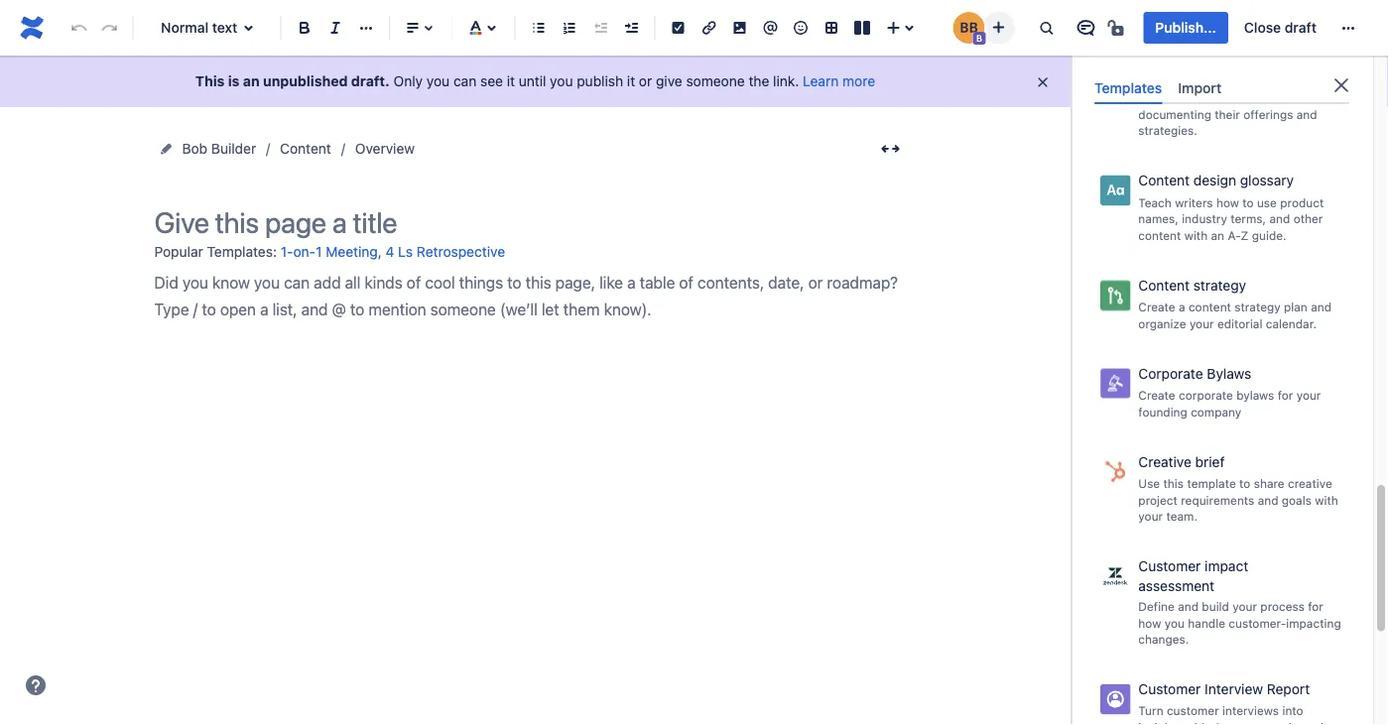 Task type: locate. For each thing, give the bounding box(es) containing it.
bob builder image
[[953, 12, 985, 44]]

1 horizontal spatial for
[[1308, 600, 1324, 613]]

with down industry
[[1185, 228, 1208, 242]]

you
[[427, 73, 450, 89], [550, 73, 573, 89], [1165, 616, 1185, 630]]

1 vertical spatial customer
[[1139, 681, 1201, 698]]

an left a-
[[1211, 228, 1225, 242]]

2 vertical spatial content
[[1139, 277, 1190, 294]]

numbered list ⌘⇧7 image
[[558, 16, 581, 40]]

content inside content design glossary teach writers how to use product names, industry terms, and other content with an a-z guide.
[[1139, 172, 1190, 189]]

it right the see
[[507, 73, 515, 89]]

tab list
[[1087, 71, 1358, 104]]

and down by
[[1297, 107, 1318, 121]]

0 vertical spatial content
[[1139, 228, 1181, 242]]

content right a
[[1189, 300, 1232, 314]]

assessment
[[1139, 578, 1215, 594]]

and down assessment at the bottom of the page
[[1178, 600, 1199, 613]]

link image
[[697, 16, 721, 40]]

create
[[1139, 300, 1176, 314], [1139, 388, 1176, 402]]

0 vertical spatial customer
[[1139, 558, 1201, 575]]

templates:
[[207, 243, 277, 260]]

goals
[[1282, 493, 1312, 507]]

and inside content strategy create a content strategy plan and organize your editorial calendar.
[[1311, 300, 1332, 314]]

a-
[[1228, 228, 1241, 242]]

this is an unpublished draft. only you can see it until you publish it or give someone the link. learn more
[[195, 73, 875, 89]]

can
[[454, 73, 477, 89]]

2 horizontal spatial you
[[1165, 616, 1185, 630]]

1 horizontal spatial you
[[550, 73, 573, 89]]

corporate
[[1179, 388, 1233, 402]]

industry
[[1182, 212, 1228, 226]]

it
[[507, 73, 515, 89], [627, 73, 635, 89]]

interview
[[1205, 681, 1263, 698]]

your right "bylaws"
[[1297, 388, 1321, 402]]

an right is
[[243, 73, 260, 89]]

define
[[1139, 600, 1175, 613]]

1 horizontal spatial how
[[1217, 195, 1239, 209]]

customer up assessment at the bottom of the page
[[1139, 558, 1201, 575]]

1 horizontal spatial customer
[[1233, 721, 1286, 725]]

offerings
[[1244, 107, 1294, 121]]

undo ⌘z image
[[67, 16, 91, 40]]

1 it from the left
[[507, 73, 515, 89]]

ls
[[398, 244, 413, 260]]

on-
[[293, 244, 316, 260]]

0 horizontal spatial it
[[507, 73, 515, 89]]

use
[[1139, 477, 1160, 490]]

1 vertical spatial an
[[1211, 228, 1225, 242]]

template
[[1187, 477, 1236, 490]]

an
[[243, 73, 260, 89], [1211, 228, 1225, 242]]

1 vertical spatial create
[[1139, 388, 1176, 402]]

insights
[[1139, 721, 1182, 725]]

or
[[639, 73, 652, 89]]

with down creative
[[1315, 493, 1339, 507]]

for right "bylaws"
[[1278, 388, 1293, 402]]

1 create from the top
[[1139, 300, 1176, 314]]

create up founding
[[1139, 388, 1176, 402]]

0 horizontal spatial content
[[1139, 228, 1181, 242]]

corporate
[[1139, 365, 1203, 382]]

how
[[1217, 195, 1239, 209], [1139, 616, 1162, 630]]

customer inside customer impact assessment define and build your process for how you handle customer-impacting changes.
[[1139, 558, 1201, 575]]

add image, video, or file image
[[728, 16, 752, 40]]

2 create from the top
[[1139, 388, 1176, 402]]

draft
[[1285, 19, 1317, 36]]

is
[[228, 73, 240, 89]]

0 horizontal spatial an
[[243, 73, 260, 89]]

with inside customer interview report turn customer interviews into insights with the customer intervie
[[1185, 721, 1209, 725]]

to left share
[[1240, 477, 1251, 490]]

to up terms,
[[1243, 195, 1254, 209]]

close
[[1244, 19, 1281, 36]]

help image
[[24, 674, 48, 698]]

you up changes. at the right
[[1165, 616, 1185, 630]]

plan
[[1284, 300, 1308, 314]]

0 vertical spatial how
[[1217, 195, 1239, 209]]

draft.
[[351, 73, 390, 89]]

and up the guide.
[[1270, 212, 1290, 226]]

customer
[[1167, 704, 1219, 718], [1233, 721, 1286, 725]]

1 vertical spatial the
[[1212, 721, 1230, 725]]

give
[[656, 73, 683, 89]]

0 horizontal spatial how
[[1139, 616, 1162, 630]]

by
[[1284, 91, 1298, 104]]

0 horizontal spatial the
[[749, 73, 769, 89]]

dismiss image
[[1035, 74, 1051, 90]]

overview
[[355, 140, 415, 157]]

outdent ⇧tab image
[[588, 16, 612, 40]]

0 vertical spatial content
[[280, 140, 331, 157]]

requirements
[[1181, 493, 1255, 507]]

content up a
[[1139, 277, 1190, 294]]

content for content design glossary teach writers how to use product names, industry terms, and other content with an a-z guide.
[[1139, 172, 1190, 189]]

more image
[[1337, 16, 1361, 40]]

founding
[[1139, 405, 1188, 419]]

the left link.
[[749, 73, 769, 89]]

and
[[1297, 107, 1318, 121], [1270, 212, 1290, 226], [1311, 300, 1332, 314], [1258, 493, 1279, 507], [1178, 600, 1199, 613]]

to inside "creative brief use this template to share creative project requirements and goals with your team."
[[1240, 477, 1251, 490]]

creative brief use this template to share creative project requirements and goals with your team.
[[1139, 454, 1339, 524]]

create up organize
[[1139, 300, 1176, 314]]

0 vertical spatial for
[[1278, 388, 1293, 402]]

your down the project
[[1139, 510, 1163, 524]]

it left or
[[627, 73, 635, 89]]

learn
[[803, 73, 839, 89]]

emoji image
[[789, 16, 813, 40]]

editorial
[[1218, 317, 1263, 331]]

bob
[[182, 140, 208, 157]]

popular templates: 1-on-1 meeting , 4 ls retrospective
[[154, 243, 505, 260]]

create for corporate bylaws
[[1139, 388, 1176, 402]]

writers
[[1175, 195, 1213, 209]]

the down interviews
[[1212, 721, 1230, 725]]

how inside customer impact assessment define and build your process for how you handle customer-impacting changes.
[[1139, 616, 1162, 630]]

strategy
[[1194, 277, 1247, 294], [1235, 300, 1281, 314]]

content up teach
[[1139, 172, 1190, 189]]

0 horizontal spatial customer
[[1167, 704, 1219, 718]]

1 horizontal spatial it
[[627, 73, 635, 89]]

with right up
[[1187, 91, 1211, 104]]

0 vertical spatial create
[[1139, 300, 1176, 314]]

1 horizontal spatial an
[[1211, 228, 1225, 242]]

corporate bylaws create corporate bylaws for your founding company
[[1139, 365, 1321, 419]]

1 vertical spatial strategy
[[1235, 300, 1281, 314]]

their
[[1215, 107, 1240, 121]]

and down share
[[1258, 493, 1279, 507]]

import
[[1178, 79, 1222, 96]]

customer up insights
[[1167, 704, 1219, 718]]

customer
[[1139, 558, 1201, 575], [1139, 681, 1201, 698]]

close draft button
[[1232, 12, 1329, 44]]

for
[[1278, 388, 1293, 402], [1308, 600, 1324, 613]]

mention image
[[759, 16, 782, 40]]

competitive analysis keep up with competitors by documenting their offerings and strategies.
[[1139, 68, 1318, 138]]

you right 'until'
[[550, 73, 573, 89]]

builder
[[211, 140, 256, 157]]

an inside content design glossary teach writers how to use product names, industry terms, and other content with an a-z guide.
[[1211, 228, 1225, 242]]

2 customer from the top
[[1139, 681, 1201, 698]]

how down design
[[1217, 195, 1239, 209]]

content strategy create a content strategy plan and organize your editorial calendar.
[[1139, 277, 1332, 331]]

1 vertical spatial content
[[1189, 300, 1232, 314]]

analysis
[[1220, 68, 1271, 84]]

you left "can"
[[427, 73, 450, 89]]

build
[[1202, 600, 1230, 613]]

0 vertical spatial to
[[1243, 195, 1254, 209]]

your up customer-
[[1233, 600, 1257, 613]]

until
[[519, 73, 546, 89]]

your
[[1190, 317, 1214, 331], [1297, 388, 1321, 402], [1139, 510, 1163, 524], [1233, 600, 1257, 613]]

indent tab image
[[619, 16, 643, 40]]

for up impacting
[[1308, 600, 1324, 613]]

keep
[[1139, 91, 1167, 104]]

with right insights
[[1185, 721, 1209, 725]]

content inside content strategy create a content strategy plan and organize your editorial calendar.
[[1139, 277, 1190, 294]]

to
[[1243, 195, 1254, 209], [1240, 477, 1251, 490]]

create inside content strategy create a content strategy plan and organize your editorial calendar.
[[1139, 300, 1176, 314]]

Give this page a title text field
[[154, 206, 909, 239]]

content down names,
[[1139, 228, 1181, 242]]

content inside content design glossary teach writers how to use product names, industry terms, and other content with an a-z guide.
[[1139, 228, 1181, 242]]

0 vertical spatial customer
[[1167, 704, 1219, 718]]

publish
[[577, 73, 623, 89]]

1 horizontal spatial the
[[1212, 721, 1230, 725]]

customer up turn
[[1139, 681, 1201, 698]]

bylaws
[[1207, 365, 1252, 382]]

turn
[[1139, 704, 1164, 718]]

customer down interviews
[[1233, 721, 1286, 725]]

your left editorial
[[1190, 317, 1214, 331]]

your inside customer impact assessment define and build your process for how you handle customer-impacting changes.
[[1233, 600, 1257, 613]]

how down define at the right bottom of the page
[[1139, 616, 1162, 630]]

1 horizontal spatial content
[[1189, 300, 1232, 314]]

1 vertical spatial for
[[1308, 600, 1324, 613]]

customer inside customer interview report turn customer interviews into insights with the customer intervie
[[1139, 681, 1201, 698]]

0 horizontal spatial for
[[1278, 388, 1293, 402]]

with
[[1187, 91, 1211, 104], [1185, 228, 1208, 242], [1315, 493, 1339, 507], [1185, 721, 1209, 725]]

report
[[1267, 681, 1310, 698]]

normal text
[[161, 19, 237, 36]]

you inside customer impact assessment define and build your process for how you handle customer-impacting changes.
[[1165, 616, 1185, 630]]

1 vertical spatial how
[[1139, 616, 1162, 630]]

1 vertical spatial to
[[1240, 477, 1251, 490]]

1 vertical spatial content
[[1139, 172, 1190, 189]]

table image
[[820, 16, 844, 40]]

share
[[1254, 477, 1285, 490]]

create inside corporate bylaws create corporate bylaws for your founding company
[[1139, 388, 1176, 402]]

learn more link
[[803, 73, 875, 89]]

and right plan
[[1311, 300, 1332, 314]]

content down unpublished
[[280, 140, 331, 157]]

make page full-width image
[[879, 137, 903, 161]]

,
[[378, 243, 382, 260]]

1 customer from the top
[[1139, 558, 1201, 575]]

normal text button
[[142, 6, 272, 50]]

creative
[[1288, 477, 1333, 490]]



Task type: vqa. For each thing, say whether or not it's contained in the screenshot.


Task type: describe. For each thing, give the bounding box(es) containing it.
company
[[1191, 405, 1242, 419]]

publish... button
[[1144, 12, 1228, 44]]

create for content strategy
[[1139, 300, 1176, 314]]

1
[[316, 244, 322, 260]]

with inside content design glossary teach writers how to use product names, industry terms, and other content with an a-z guide.
[[1185, 228, 1208, 242]]

1-
[[281, 244, 293, 260]]

and inside customer impact assessment define and build your process for how you handle customer-impacting changes.
[[1178, 600, 1199, 613]]

0 vertical spatial an
[[243, 73, 260, 89]]

design
[[1194, 172, 1237, 189]]

see
[[480, 73, 503, 89]]

a
[[1179, 300, 1186, 314]]

content for content
[[280, 140, 331, 157]]

and inside "competitive analysis keep up with competitors by documenting their offerings and strategies."
[[1297, 107, 1318, 121]]

and inside content design glossary teach writers how to use product names, industry terms, and other content with an a-z guide.
[[1270, 212, 1290, 226]]

product
[[1280, 195, 1324, 209]]

action item image
[[667, 16, 690, 40]]

4
[[386, 244, 394, 260]]

find and replace image
[[1035, 16, 1058, 40]]

customer for customer interview report
[[1139, 681, 1201, 698]]

for inside customer impact assessment define and build your process for how you handle customer-impacting changes.
[[1308, 600, 1324, 613]]

unpublished
[[263, 73, 348, 89]]

competitors
[[1214, 91, 1281, 104]]

bold ⌘b image
[[293, 16, 316, 40]]

bylaws
[[1237, 388, 1275, 402]]

0 vertical spatial strategy
[[1194, 277, 1247, 294]]

impacting
[[1286, 616, 1341, 630]]

strategies.
[[1139, 124, 1198, 138]]

into
[[1283, 704, 1304, 718]]

terms,
[[1231, 212, 1266, 226]]

your inside content strategy create a content strategy plan and organize your editorial calendar.
[[1190, 317, 1214, 331]]

names,
[[1139, 212, 1179, 226]]

documenting
[[1139, 107, 1212, 121]]

the inside customer interview report turn customer interviews into insights with the customer intervie
[[1212, 721, 1230, 725]]

1 vertical spatial customer
[[1233, 721, 1286, 725]]

use
[[1257, 195, 1277, 209]]

calendar.
[[1266, 317, 1317, 331]]

0 vertical spatial the
[[749, 73, 769, 89]]

Main content area, start typing to enter text. text field
[[154, 269, 909, 323]]

layouts image
[[850, 16, 874, 40]]

with inside "competitive analysis keep up with competitors by documenting their offerings and strategies."
[[1187, 91, 1211, 104]]

customer interview report turn customer interviews into insights with the customer intervie
[[1139, 681, 1340, 725]]

4 ls retrospective button
[[386, 236, 505, 269]]

link.
[[773, 73, 799, 89]]

align left image
[[401, 16, 425, 40]]

normal
[[161, 19, 208, 36]]

up
[[1170, 91, 1184, 104]]

z
[[1241, 228, 1249, 242]]

content link
[[280, 137, 331, 161]]

glossary
[[1240, 172, 1294, 189]]

popular
[[154, 243, 203, 260]]

only
[[394, 73, 423, 89]]

more
[[843, 73, 875, 89]]

redo ⌘⇧z image
[[98, 16, 121, 40]]

with inside "creative brief use this template to share creative project requirements and goals with your team."
[[1315, 493, 1339, 507]]

meeting
[[326, 244, 378, 260]]

comment icon image
[[1074, 16, 1098, 40]]

bullet list ⌘⇧8 image
[[527, 16, 551, 40]]

customer impact assessment define and build your process for how you handle customer-impacting changes.
[[1139, 558, 1341, 647]]

move this page image
[[158, 141, 174, 157]]

your inside corporate bylaws create corporate bylaws for your founding company
[[1297, 388, 1321, 402]]

italic ⌘i image
[[323, 16, 347, 40]]

no restrictions image
[[1106, 16, 1130, 40]]

customer-
[[1229, 616, 1286, 630]]

and inside "creative brief use this template to share creative project requirements and goals with your team."
[[1258, 493, 1279, 507]]

team.
[[1167, 510, 1198, 524]]

teach
[[1139, 195, 1172, 209]]

confluence image
[[16, 12, 48, 44]]

process
[[1261, 600, 1305, 613]]

retrospective
[[417, 244, 505, 260]]

for inside corporate bylaws create corporate bylaws for your founding company
[[1278, 388, 1293, 402]]

creative
[[1139, 454, 1192, 470]]

changes.
[[1139, 633, 1189, 647]]

brief
[[1196, 454, 1225, 470]]

organize
[[1139, 317, 1186, 331]]

how inside content design glossary teach writers how to use product names, industry terms, and other content with an a-z guide.
[[1217, 195, 1239, 209]]

invite to edit image
[[987, 15, 1011, 39]]

this
[[195, 73, 225, 89]]

0 horizontal spatial you
[[427, 73, 450, 89]]

this
[[1164, 477, 1184, 490]]

bob builder
[[182, 140, 256, 157]]

content design glossary teach writers how to use product names, industry terms, and other content with an a-z guide.
[[1139, 172, 1324, 242]]

overview link
[[355, 137, 415, 161]]

publish...
[[1156, 19, 1217, 36]]

other
[[1294, 212, 1323, 226]]

templates
[[1095, 79, 1162, 96]]

interviews
[[1223, 704, 1279, 718]]

impact
[[1205, 558, 1249, 575]]

content inside content strategy create a content strategy plan and organize your editorial calendar.
[[1189, 300, 1232, 314]]

customer for customer impact assessment
[[1139, 558, 1201, 575]]

content for content strategy create a content strategy plan and organize your editorial calendar.
[[1139, 277, 1190, 294]]

confluence image
[[16, 12, 48, 44]]

1-on-1 meeting button
[[281, 236, 378, 269]]

close templates and import image
[[1330, 73, 1354, 97]]

text
[[212, 19, 237, 36]]

guide.
[[1252, 228, 1287, 242]]

tab list containing templates
[[1087, 71, 1358, 104]]

2 it from the left
[[627, 73, 635, 89]]

more formatting image
[[354, 16, 378, 40]]

to inside content design glossary teach writers how to use product names, industry terms, and other content with an a-z guide.
[[1243, 195, 1254, 209]]

your inside "creative brief use this template to share creative project requirements and goals with your team."
[[1139, 510, 1163, 524]]

close draft
[[1244, 19, 1317, 36]]

bob builder link
[[182, 137, 256, 161]]

project
[[1139, 493, 1178, 507]]



